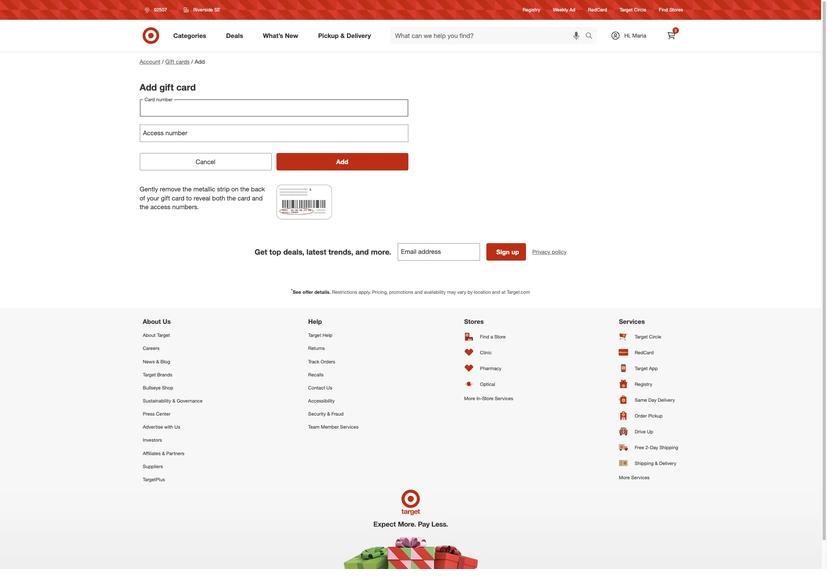 Task type: describe. For each thing, give the bounding box(es) containing it.
track
[[308, 359, 319, 365]]

about for about target
[[143, 333, 156, 339]]

bullseye shop link
[[143, 382, 203, 395]]

1 vertical spatial circle
[[649, 334, 661, 340]]

hi, maria
[[624, 32, 646, 39]]

& for security
[[327, 412, 330, 418]]

returns link
[[308, 342, 359, 356]]

clinic
[[480, 350, 492, 356]]

press center link
[[143, 408, 203, 421]]

0 vertical spatial target circle
[[620, 7, 646, 13]]

delivery for shipping & delivery
[[659, 461, 676, 467]]

order pickup
[[635, 413, 663, 419]]

3
[[674, 28, 677, 33]]

affiliates & partners link
[[143, 447, 203, 461]]

account link
[[140, 58, 160, 65]]

of
[[140, 194, 145, 202]]

by
[[468, 290, 473, 296]]

promotions
[[389, 290, 413, 296]]

store for in-
[[482, 396, 493, 402]]

the down "of"
[[140, 203, 149, 211]]

target brands
[[143, 372, 172, 378]]

team member services link
[[308, 421, 359, 434]]

add gift card
[[140, 82, 196, 93]]

careers
[[143, 346, 160, 352]]

recalls link
[[308, 369, 359, 382]]

member
[[321, 425, 339, 431]]

careers link
[[143, 342, 203, 356]]

suppliers
[[143, 464, 163, 470]]

get top deals, latest trends, and more.
[[255, 248, 391, 257]]

bullseye
[[143, 385, 161, 391]]

contact
[[308, 385, 325, 391]]

accessibility
[[308, 398, 335, 404]]

sign
[[496, 248, 510, 256]]

the right "on" on the left
[[240, 185, 249, 193]]

1 horizontal spatial registry
[[635, 382, 652, 388]]

shipping inside the free 2-day shipping link
[[659, 445, 678, 451]]

news
[[143, 359, 155, 365]]

free
[[635, 445, 644, 451]]

investors link
[[143, 434, 203, 447]]

what's new link
[[256, 27, 308, 44]]

same
[[635, 398, 647, 404]]

gift
[[165, 58, 174, 65]]

target app
[[635, 366, 658, 372]]

se
[[214, 7, 220, 13]]

0 vertical spatial day
[[648, 398, 657, 404]]

the up to
[[183, 185, 192, 193]]

availability
[[424, 290, 446, 296]]

2 / from the left
[[191, 58, 193, 65]]

find for find stores
[[659, 7, 668, 13]]

bullseye shop
[[143, 385, 173, 391]]

details.
[[314, 290, 331, 296]]

gently
[[140, 185, 158, 193]]

add for add gift card
[[140, 82, 157, 93]]

find stores
[[659, 7, 683, 13]]

at
[[501, 290, 506, 296]]

search
[[582, 32, 601, 40]]

sign up
[[496, 248, 519, 256]]

more in-store services link
[[464, 393, 513, 406]]

optical link
[[464, 377, 513, 393]]

1 horizontal spatial pickup
[[648, 413, 663, 419]]

delivery for pickup & delivery
[[347, 32, 371, 39]]

security & fraud
[[308, 412, 344, 418]]

more for more services
[[619, 475, 630, 481]]

92507
[[154, 7, 167, 13]]

clinic link
[[464, 345, 513, 361]]

ad
[[570, 7, 575, 13]]

pharmacy
[[480, 366, 501, 372]]

store for a
[[494, 334, 506, 340]]

accessibility link
[[308, 395, 359, 408]]

orders
[[321, 359, 335, 365]]

card down cards
[[176, 82, 196, 93]]

0 vertical spatial registry link
[[523, 7, 540, 13]]

gently remove the metallic strip on the back of your gift card to reveal both the card and the access numbers.
[[140, 185, 265, 211]]

on
[[231, 185, 239, 193]]

1 vertical spatial target circle link
[[619, 329, 678, 345]]

0 vertical spatial target circle link
[[620, 7, 646, 13]]

sign up button
[[486, 244, 526, 261]]

more.
[[371, 248, 391, 257]]

gift inside gently remove the metallic strip on the back of your gift card to reveal both the card and the access numbers.
[[161, 194, 170, 202]]

account / gift cards / add
[[140, 58, 205, 65]]

access
[[150, 203, 170, 211]]

hi,
[[624, 32, 631, 39]]

shipping & delivery
[[635, 461, 676, 467]]

target inside the target brands link
[[143, 372, 156, 378]]

contact us
[[308, 385, 332, 391]]

deals,
[[283, 248, 304, 257]]

about us
[[143, 318, 171, 326]]

same day delivery link
[[619, 393, 678, 409]]

more services link
[[619, 472, 678, 485]]

0 horizontal spatial help
[[308, 318, 322, 326]]

cancel
[[196, 158, 215, 166]]

delivery for same day delivery
[[658, 398, 675, 404]]

target up target app
[[635, 334, 648, 340]]

partners
[[166, 451, 184, 457]]

team member services
[[308, 425, 359, 431]]

us for contact us
[[326, 385, 332, 391]]

same day delivery
[[635, 398, 675, 404]]

new
[[285, 32, 298, 39]]

1 vertical spatial target circle
[[635, 334, 661, 340]]

services inside "link"
[[495, 396, 513, 402]]

find stores link
[[659, 7, 683, 13]]

cancel button
[[140, 153, 272, 171]]

press center
[[143, 412, 170, 418]]

deals
[[226, 32, 243, 39]]

search button
[[582, 27, 601, 46]]

numbers.
[[172, 203, 199, 211]]

latest
[[306, 248, 326, 257]]



Task type: locate. For each thing, give the bounding box(es) containing it.
find left a
[[480, 334, 489, 340]]

redcard up target app
[[635, 350, 654, 356]]

drive up
[[635, 429, 653, 435]]

& inside sustainability & governance "link"
[[172, 398, 175, 404]]

remove
[[160, 185, 181, 193]]

help inside target help "link"
[[323, 333, 332, 339]]

delivery inside shipping & delivery link
[[659, 461, 676, 467]]

target: expect more. pay less. image
[[299, 487, 522, 570]]

about up the about target
[[143, 318, 161, 326]]

/
[[162, 58, 164, 65], [191, 58, 193, 65]]

1 horizontal spatial redcard link
[[619, 345, 678, 361]]

1 vertical spatial about
[[143, 333, 156, 339]]

us up about target link
[[163, 318, 171, 326]]

target app link
[[619, 361, 678, 377]]

0 vertical spatial more
[[464, 396, 475, 402]]

stores up the find a store link
[[464, 318, 484, 326]]

None text field
[[398, 244, 480, 261]]

offer
[[303, 290, 313, 296]]

target circle link up 'hi, maria'
[[620, 7, 646, 13]]

1 horizontal spatial circle
[[649, 334, 661, 340]]

1 / from the left
[[162, 58, 164, 65]]

pickup & delivery
[[318, 32, 371, 39]]

0 vertical spatial registry
[[523, 7, 540, 13]]

and inside gently remove the metallic strip on the back of your gift card to reveal both the card and the access numbers.
[[252, 194, 263, 202]]

more inside "link"
[[464, 396, 475, 402]]

1 vertical spatial us
[[326, 385, 332, 391]]

us for about us
[[163, 318, 171, 326]]

0 vertical spatial redcard link
[[588, 7, 607, 13]]

target up hi,
[[620, 7, 633, 13]]

0 vertical spatial us
[[163, 318, 171, 326]]

track orders link
[[308, 356, 359, 369]]

registry left weekly in the top right of the page
[[523, 7, 540, 13]]

blog
[[160, 359, 170, 365]]

1 vertical spatial add
[[140, 82, 157, 93]]

& inside pickup & delivery link
[[340, 32, 345, 39]]

1 vertical spatial store
[[482, 396, 493, 402]]

1 horizontal spatial more
[[619, 475, 630, 481]]

store down optical link
[[482, 396, 493, 402]]

in-
[[476, 396, 482, 402]]

suppliers link
[[143, 461, 203, 474]]

contact us link
[[308, 382, 359, 395]]

redcard link for the find stores link
[[588, 7, 607, 13]]

1 vertical spatial find
[[480, 334, 489, 340]]

1 vertical spatial pickup
[[648, 413, 663, 419]]

privacy
[[532, 249, 550, 256]]

0 horizontal spatial shipping
[[635, 461, 654, 467]]

up
[[511, 248, 519, 256]]

target help
[[308, 333, 332, 339]]

redcard link
[[588, 7, 607, 13], [619, 345, 678, 361]]

1 vertical spatial stores
[[464, 318, 484, 326]]

1 vertical spatial redcard link
[[619, 345, 678, 361]]

shipping & delivery link
[[619, 456, 678, 472]]

0 vertical spatial stores
[[669, 7, 683, 13]]

free 2-day shipping link
[[619, 440, 678, 456]]

& for affiliates
[[162, 451, 165, 457]]

back
[[251, 185, 265, 193]]

1 vertical spatial delivery
[[658, 398, 675, 404]]

0 vertical spatial gift
[[159, 82, 174, 93]]

* see offer details. restrictions apply. pricing, promotions and availability may vary by location and at target.com
[[291, 288, 530, 296]]

store inside "link"
[[482, 396, 493, 402]]

target inside target app link
[[635, 366, 648, 372]]

1 horizontal spatial /
[[191, 58, 193, 65]]

categories
[[173, 32, 206, 39]]

None telephone field
[[140, 99, 408, 117], [140, 125, 408, 142], [140, 99, 408, 117], [140, 125, 408, 142]]

card left to
[[172, 194, 184, 202]]

0 horizontal spatial pickup
[[318, 32, 339, 39]]

2 about from the top
[[143, 333, 156, 339]]

3 link
[[662, 27, 680, 44]]

2 vertical spatial delivery
[[659, 461, 676, 467]]

help up target help
[[308, 318, 322, 326]]

to
[[186, 194, 192, 202]]

about target link
[[143, 329, 203, 342]]

sustainability & governance
[[143, 398, 203, 404]]

1 vertical spatial registry link
[[619, 377, 678, 393]]

more down shipping & delivery link on the bottom right of the page
[[619, 475, 630, 481]]

0 vertical spatial store
[[494, 334, 506, 340]]

reveal
[[194, 194, 210, 202]]

circle up app
[[649, 334, 661, 340]]

us right the contact
[[326, 385, 332, 391]]

gift card number locations image image
[[276, 185, 332, 220]]

shipping up more services link
[[635, 461, 654, 467]]

1 horizontal spatial stores
[[669, 7, 683, 13]]

may
[[447, 290, 456, 296]]

1 vertical spatial more
[[619, 475, 630, 481]]

gift down gift
[[159, 82, 174, 93]]

maria
[[632, 32, 646, 39]]

targetplus link
[[143, 474, 203, 487]]

find for find a store
[[480, 334, 489, 340]]

day right free
[[650, 445, 658, 451]]

1 horizontal spatial shipping
[[659, 445, 678, 451]]

&
[[340, 32, 345, 39], [156, 359, 159, 365], [172, 398, 175, 404], [327, 412, 330, 418], [162, 451, 165, 457], [655, 461, 658, 467]]

1 about from the top
[[143, 318, 161, 326]]

target inside target help "link"
[[308, 333, 321, 339]]

more in-store services
[[464, 396, 513, 402]]

affiliates
[[143, 451, 161, 457]]

target circle
[[620, 7, 646, 13], [635, 334, 661, 340]]

2 vertical spatial add
[[336, 158, 348, 166]]

0 horizontal spatial /
[[162, 58, 164, 65]]

categories link
[[167, 27, 216, 44]]

0 horizontal spatial registry
[[523, 7, 540, 13]]

shipping
[[659, 445, 678, 451], [635, 461, 654, 467]]

the down "on" on the left
[[227, 194, 236, 202]]

target down news
[[143, 372, 156, 378]]

circle up maria
[[634, 7, 646, 13]]

what's new
[[263, 32, 298, 39]]

& for sustainability
[[172, 398, 175, 404]]

0 vertical spatial shipping
[[659, 445, 678, 451]]

92507 button
[[140, 3, 175, 17]]

help
[[308, 318, 322, 326], [323, 333, 332, 339]]

top
[[269, 248, 281, 257]]

target up returns
[[308, 333, 321, 339]]

/ right cards
[[191, 58, 193, 65]]

registry link down target app
[[619, 377, 678, 393]]

1 horizontal spatial find
[[659, 7, 668, 13]]

and down the back
[[252, 194, 263, 202]]

0 horizontal spatial find
[[480, 334, 489, 340]]

app
[[649, 366, 658, 372]]

add for add button
[[336, 158, 348, 166]]

0 horizontal spatial store
[[482, 396, 493, 402]]

target circle link up target app link
[[619, 329, 678, 345]]

shipping inside shipping & delivery link
[[635, 461, 654, 467]]

0 vertical spatial find
[[659, 7, 668, 13]]

delivery
[[347, 32, 371, 39], [658, 398, 675, 404], [659, 461, 676, 467]]

1 horizontal spatial help
[[323, 333, 332, 339]]

us right with
[[174, 425, 180, 431]]

add inside button
[[336, 158, 348, 166]]

target brands link
[[143, 369, 203, 382]]

privacy policy
[[532, 249, 567, 256]]

and left availability
[[415, 290, 423, 296]]

registry
[[523, 7, 540, 13], [635, 382, 652, 388]]

fraud
[[331, 412, 344, 418]]

more for more in-store services
[[464, 396, 475, 402]]

more
[[464, 396, 475, 402], [619, 475, 630, 481]]

0 vertical spatial circle
[[634, 7, 646, 13]]

0 horizontal spatial stores
[[464, 318, 484, 326]]

& inside shipping & delivery link
[[655, 461, 658, 467]]

privacy policy link
[[532, 248, 567, 256]]

services
[[619, 318, 645, 326], [495, 396, 513, 402], [340, 425, 359, 431], [631, 475, 650, 481]]

riverside se button
[[179, 3, 225, 17]]

target inside about target link
[[157, 333, 170, 339]]

pickup right order
[[648, 413, 663, 419]]

riverside
[[193, 7, 213, 13]]

strip
[[217, 185, 230, 193]]

redcard link for the bottommost registry link
[[619, 345, 678, 361]]

trends,
[[328, 248, 353, 257]]

1 vertical spatial shipping
[[635, 461, 654, 467]]

target left app
[[635, 366, 648, 372]]

0 horizontal spatial add
[[140, 82, 157, 93]]

both
[[212, 194, 225, 202]]

store right a
[[494, 334, 506, 340]]

redcard link up target app
[[619, 345, 678, 361]]

2 horizontal spatial add
[[336, 158, 348, 166]]

registry link left weekly in the top right of the page
[[523, 7, 540, 13]]

1 horizontal spatial us
[[174, 425, 180, 431]]

returns
[[308, 346, 325, 352]]

What can we help you find? suggestions appear below search field
[[390, 27, 587, 44]]

0 horizontal spatial more
[[464, 396, 475, 402]]

day right same
[[648, 398, 657, 404]]

cards
[[176, 58, 190, 65]]

& inside security & fraud link
[[327, 412, 330, 418]]

& inside the news & blog link
[[156, 359, 159, 365]]

target circle up 'hi, maria'
[[620, 7, 646, 13]]

affiliates & partners
[[143, 451, 184, 457]]

target circle up target app link
[[635, 334, 661, 340]]

stores inside the find stores link
[[669, 7, 683, 13]]

delivery inside the same day delivery link
[[658, 398, 675, 404]]

2 horizontal spatial us
[[326, 385, 332, 391]]

0 horizontal spatial us
[[163, 318, 171, 326]]

0 horizontal spatial registry link
[[523, 7, 540, 13]]

/ left gift
[[162, 58, 164, 65]]

0 horizontal spatial circle
[[634, 7, 646, 13]]

0 vertical spatial redcard
[[588, 7, 607, 13]]

gift down remove
[[161, 194, 170, 202]]

add button
[[276, 153, 408, 171]]

pickup right new
[[318, 32, 339, 39]]

*
[[291, 288, 293, 293]]

1 vertical spatial redcard
[[635, 350, 654, 356]]

1 vertical spatial registry
[[635, 382, 652, 388]]

registry up same
[[635, 382, 652, 388]]

your
[[147, 194, 159, 202]]

2 vertical spatial us
[[174, 425, 180, 431]]

day
[[648, 398, 657, 404], [650, 445, 658, 451]]

and
[[252, 194, 263, 202], [355, 248, 369, 257], [415, 290, 423, 296], [492, 290, 500, 296]]

redcard right ad
[[588, 7, 607, 13]]

pickup & delivery link
[[311, 27, 381, 44]]

1 horizontal spatial redcard
[[635, 350, 654, 356]]

delivery inside pickup & delivery link
[[347, 32, 371, 39]]

shipping up shipping & delivery
[[659, 445, 678, 451]]

0 horizontal spatial redcard link
[[588, 7, 607, 13]]

up
[[647, 429, 653, 435]]

more services
[[619, 475, 650, 481]]

find up 3 link at top
[[659, 7, 668, 13]]

press
[[143, 412, 155, 418]]

and left "more."
[[355, 248, 369, 257]]

find a store link
[[464, 329, 513, 345]]

stores up 3
[[669, 7, 683, 13]]

weekly ad link
[[553, 7, 575, 13]]

order pickup link
[[619, 409, 678, 424]]

1 horizontal spatial store
[[494, 334, 506, 340]]

advertise with us
[[143, 425, 180, 431]]

0 vertical spatial help
[[308, 318, 322, 326]]

0 vertical spatial about
[[143, 318, 161, 326]]

1 horizontal spatial registry link
[[619, 377, 678, 393]]

and left at
[[492, 290, 500, 296]]

1 horizontal spatial add
[[195, 58, 205, 65]]

center
[[156, 412, 170, 418]]

target down about us
[[157, 333, 170, 339]]

redcard link right ad
[[588, 7, 607, 13]]

about for about us
[[143, 318, 161, 326]]

& for shipping
[[655, 461, 658, 467]]

card down "on" on the left
[[238, 194, 250, 202]]

about inside about target link
[[143, 333, 156, 339]]

restrictions
[[332, 290, 357, 296]]

1 vertical spatial help
[[323, 333, 332, 339]]

track orders
[[308, 359, 335, 365]]

gift
[[159, 82, 174, 93], [161, 194, 170, 202]]

about up 'careers'
[[143, 333, 156, 339]]

0 vertical spatial add
[[195, 58, 205, 65]]

sustainability & governance link
[[143, 395, 203, 408]]

1 vertical spatial day
[[650, 445, 658, 451]]

1 vertical spatial gift
[[161, 194, 170, 202]]

more left in-
[[464, 396, 475, 402]]

0 horizontal spatial redcard
[[588, 7, 607, 13]]

deals link
[[219, 27, 253, 44]]

& for news
[[156, 359, 159, 365]]

& inside affiliates & partners link
[[162, 451, 165, 457]]

help up the returns link
[[323, 333, 332, 339]]

& for pickup
[[340, 32, 345, 39]]

0 vertical spatial delivery
[[347, 32, 371, 39]]

0 vertical spatial pickup
[[318, 32, 339, 39]]



Task type: vqa. For each thing, say whether or not it's contained in the screenshot.
Target Help link
yes



